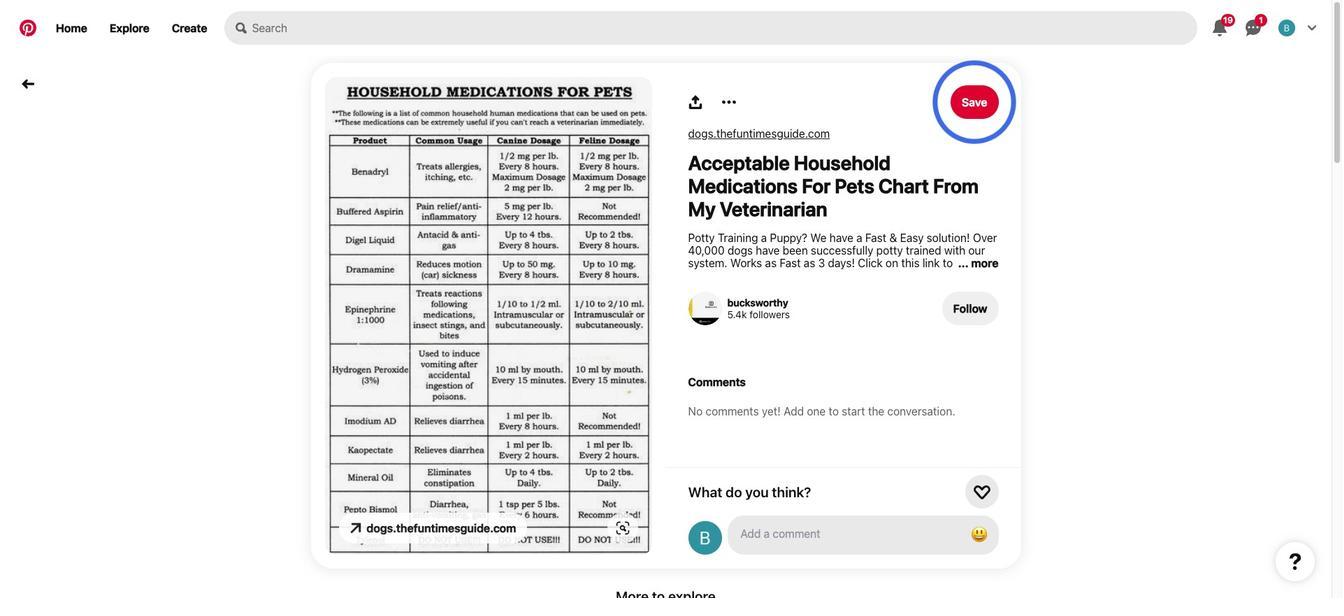 Task type: locate. For each thing, give the bounding box(es) containing it.
acceptable household medications for pets chart from my veterinarian link
[[689, 151, 999, 220]]

as
[[766, 257, 777, 269], [804, 257, 816, 269]]

fast left &
[[866, 232, 887, 244]]

days!
[[828, 257, 855, 269]]

follow
[[954, 302, 988, 315]]

bucksworthy avatar link image
[[689, 292, 722, 325]]

learn
[[923, 294, 951, 307]]

at
[[983, 294, 993, 307]]

a
[[745, 320, 752, 332], [862, 320, 870, 332]]

world-
[[737, 269, 770, 282]]

a left puppy?
[[761, 232, 767, 244]]

reaction image
[[974, 483, 991, 500]]

dog down send
[[873, 320, 894, 332]]

potty
[[689, 232, 715, 244]]

more
[[887, 282, 913, 294]]

on
[[886, 257, 899, 269]]

have right dogs
[[756, 244, 780, 257]]

1 vertical spatial more
[[954, 294, 980, 307]]

0 vertical spatial more
[[972, 257, 999, 269]]

1 vertical spatial 3
[[877, 282, 884, 294]]

from
[[934, 174, 979, 197]]

think?
[[772, 484, 812, 500]]

a
[[761, 232, 767, 244], [857, 232, 863, 244]]

free
[[708, 269, 734, 282]]

0 horizontal spatial as
[[766, 257, 777, 269]]

0 horizontal spatial house
[[779, 320, 811, 332]]

1 horizontal spatial as
[[804, 257, 816, 269]]

medications
[[689, 174, 798, 197]]

explore link
[[99, 11, 161, 45]]

is
[[851, 320, 859, 332]]

not
[[723, 320, 742, 332]]

no
[[689, 405, 703, 418]]

easy
[[901, 232, 924, 244]]

as right works
[[766, 257, 777, 269]]

0 horizontal spatial potty
[[811, 269, 837, 282]]

1 as from the left
[[766, 257, 777, 269]]

have right we
[[830, 232, 854, 244]]

fast down puppy?
[[780, 257, 801, 269]]

1 button
[[1237, 11, 1271, 45]]

3 right 642
[[877, 282, 884, 294]]

for
[[802, 174, 831, 197]]

create
[[172, 22, 207, 34]]

explore
[[110, 22, 150, 34]]

more
[[972, 257, 999, 269], [954, 294, 980, 307]]

0 horizontal spatial to
[[829, 405, 839, 418]]

klobrad84 image
[[689, 521, 722, 555]]

fast
[[866, 232, 887, 244], [780, 257, 801, 269]]

1 horizontal spatial 3
[[877, 282, 884, 294]]

from
[[899, 307, 922, 320]]

19
[[1224, 15, 1234, 25]]

famous
[[770, 269, 808, 282]]

to
[[943, 257, 954, 269], [829, 405, 839, 418]]

to right one
[[829, 405, 839, 418]]

0 horizontal spatial our
[[689, 269, 705, 282]]

😃 button
[[729, 517, 998, 553], [966, 521, 994, 549]]

1 horizontal spatial a
[[862, 320, 870, 332]]

0 vertical spatial our
[[969, 244, 986, 257]]

1 horizontal spatial to
[[943, 257, 954, 269]]

training
[[840, 269, 878, 282]]

0 vertical spatial to
[[943, 257, 954, 269]]

house down like
[[896, 320, 929, 332]]

as down we
[[804, 257, 816, 269]]

house left '—'
[[779, 320, 811, 332]]

create link
[[161, 11, 219, 45]]

it
[[861, 294, 867, 307]]

search icon image
[[235, 22, 247, 34]]

1 vertical spatial potty
[[811, 269, 837, 282]]

more right ...
[[972, 257, 999, 269]]

1 vertical spatial fast
[[780, 257, 801, 269]]

a right not at right bottom
[[745, 320, 752, 332]]

potty training a puppy? we have a fast & easy solution! over 40,000 dogs have been successfully potty trained with our system. works as fast as 3 days! click on this link to watch our free world-famous potty training video: http://modernpuppies.com 2173 642 3 more information promoted by modern puppies pin it send like learn more at http://buzzfeed.com http://buzzfeed.com from buzzfeed that's not a dog house — this is a dog house
[[689, 232, 998, 332]]

0 horizontal spatial a
[[761, 232, 767, 244]]

2 a from the left
[[862, 320, 870, 332]]

our left free
[[689, 269, 705, 282]]

what
[[689, 484, 723, 500]]

1 horizontal spatial a
[[857, 232, 863, 244]]

my
[[689, 197, 716, 220]]

😃
[[971, 525, 988, 544]]

Search text field
[[252, 11, 1198, 45]]

a up click
[[857, 232, 863, 244]]

3
[[819, 257, 826, 269], [877, 282, 884, 294]]

dog down bucksworthy link
[[755, 320, 776, 332]]

2 as from the left
[[804, 257, 816, 269]]

0 vertical spatial 3
[[819, 257, 826, 269]]

potty
[[877, 244, 903, 257], [811, 269, 837, 282]]

dog
[[755, 320, 776, 332], [873, 320, 894, 332]]

pets
[[835, 174, 875, 197]]

1 horizontal spatial fast
[[866, 232, 887, 244]]

that's
[[689, 320, 720, 332]]

3 left days!
[[819, 257, 826, 269]]

dogs
[[728, 244, 753, 257]]

642
[[854, 282, 874, 294]]

system.
[[689, 257, 728, 269]]

1 dog from the left
[[755, 320, 776, 332]]

1 house from the left
[[779, 320, 811, 332]]

0 horizontal spatial http://buzzfeed.com
[[689, 307, 791, 320]]

you
[[746, 484, 769, 500]]

1 http://buzzfeed.com from the left
[[689, 307, 791, 320]]

0 horizontal spatial dog
[[755, 320, 776, 332]]

this
[[827, 320, 848, 332]]

successfully
[[811, 244, 874, 257]]

0 vertical spatial potty
[[877, 244, 903, 257]]

a right is
[[862, 320, 870, 332]]

solution!
[[927, 232, 971, 244]]

no comments yet! add one to start the conversation.
[[689, 405, 956, 418]]

our right with
[[969, 244, 986, 257]]

1
[[1260, 15, 1264, 25]]

training
[[718, 232, 759, 244]]

acceptable household medications for pets chart from my veterinarian
[[689, 151, 979, 220]]

... more
[[956, 257, 999, 269]]

save button
[[951, 85, 999, 119], [951, 85, 999, 119]]

more left the at
[[954, 294, 980, 307]]

2 dog from the left
[[873, 320, 894, 332]]

http://buzzfeed.com
[[689, 307, 791, 320], [794, 307, 896, 320]]

1 horizontal spatial http://buzzfeed.com
[[794, 307, 896, 320]]

0 horizontal spatial a
[[745, 320, 752, 332]]

1 horizontal spatial house
[[896, 320, 929, 332]]

to left ...
[[943, 257, 954, 269]]

our
[[969, 244, 986, 257], [689, 269, 705, 282]]

1 horizontal spatial dog
[[873, 320, 894, 332]]

40,000
[[689, 244, 725, 257]]

conversation.
[[888, 405, 956, 418]]

start
[[842, 405, 866, 418]]

one
[[807, 405, 826, 418]]



Task type: vqa. For each thing, say whether or not it's contained in the screenshot.
Fast
yes



Task type: describe. For each thing, give the bounding box(es) containing it.
add
[[784, 405, 804, 418]]

19 button
[[1204, 11, 1237, 45]]

more inside "potty training a puppy? we have a fast & easy solution! over 40,000 dogs have been successfully potty trained with our system. works as fast as 3 days! click on this link to watch our free world-famous potty training video: http://modernpuppies.com 2173 642 3 more information promoted by modern puppies pin it send like learn more at http://buzzfeed.com http://buzzfeed.com from buzzfeed that's not a dog house — this is a dog house"
[[954, 294, 980, 307]]

1 horizontal spatial our
[[969, 244, 986, 257]]

&
[[890, 232, 898, 244]]

trained
[[906, 244, 942, 257]]

comments
[[689, 376, 746, 388]]

0 vertical spatial fast
[[866, 232, 887, 244]]

5.4k
[[728, 308, 747, 320]]

bucksworthy
[[728, 297, 789, 308]]

1 horizontal spatial potty
[[877, 244, 903, 257]]

been
[[783, 244, 808, 257]]

home link
[[45, 11, 99, 45]]

comments button
[[689, 376, 999, 388]]

household
[[794, 151, 891, 174]]

information
[[916, 282, 973, 294]]

do
[[726, 484, 743, 500]]

0 horizontal spatial 3
[[819, 257, 826, 269]]

with
[[945, 244, 966, 257]]

dogs.thefuntimesguide.com link
[[689, 127, 830, 140]]

to inside "potty training a puppy? we have a fast & easy solution! over 40,000 dogs have been successfully potty trained with our system. works as fast as 3 days! click on this link to watch our free world-famous potty training video: http://modernpuppies.com 2173 642 3 more information promoted by modern puppies pin it send like learn more at http://buzzfeed.com http://buzzfeed.com from buzzfeed that's not a dog house — this is a dog house"
[[943, 257, 954, 269]]

Add a comment field
[[742, 527, 954, 540]]

2 a from the left
[[857, 232, 863, 244]]

brad klo image
[[1279, 20, 1296, 36]]

2 house from the left
[[896, 320, 929, 332]]

the
[[869, 405, 885, 418]]

bucksworthy 5.4k followers
[[728, 297, 790, 320]]

click
[[858, 257, 883, 269]]

2173
[[827, 282, 851, 294]]

dogs.thefuntimesguide.com
[[689, 127, 830, 140]]

1 horizontal spatial have
[[830, 232, 854, 244]]

puppies
[[799, 294, 839, 307]]

0 horizontal spatial fast
[[780, 257, 801, 269]]

we
[[811, 232, 827, 244]]

2 http://buzzfeed.com from the left
[[794, 307, 896, 320]]

yet!
[[762, 405, 781, 418]]

watch
[[956, 257, 987, 269]]

http://modernpuppies.com
[[689, 282, 824, 294]]

bucksworthy link
[[728, 297, 789, 308]]

1 vertical spatial our
[[689, 269, 705, 282]]

home
[[56, 22, 87, 34]]

veterinarian
[[720, 197, 828, 220]]

video:
[[881, 269, 912, 282]]

modern
[[756, 294, 796, 307]]

save
[[962, 96, 988, 108]]

like
[[899, 294, 920, 307]]

puppy?
[[770, 232, 808, 244]]

promoted
[[689, 294, 738, 307]]

...
[[959, 257, 969, 269]]

link
[[923, 257, 940, 269]]

comments
[[706, 405, 759, 418]]

follow button
[[943, 292, 999, 325]]

—
[[814, 320, 824, 332]]

send
[[870, 294, 896, 307]]

this
[[902, 257, 920, 269]]

what do you think?
[[689, 484, 812, 500]]

followers
[[750, 308, 790, 320]]

by
[[741, 294, 753, 307]]

0 horizontal spatial have
[[756, 244, 780, 257]]

acceptable
[[689, 151, 790, 174]]

chart
[[879, 174, 930, 197]]

click to shop image
[[616, 521, 630, 535]]

works
[[731, 257, 763, 269]]

1 vertical spatial to
[[829, 405, 839, 418]]

over
[[973, 232, 998, 244]]

1 a from the left
[[761, 232, 767, 244]]

pin
[[842, 294, 858, 307]]

buzzfeed
[[925, 307, 976, 320]]

1 a from the left
[[745, 320, 752, 332]]



